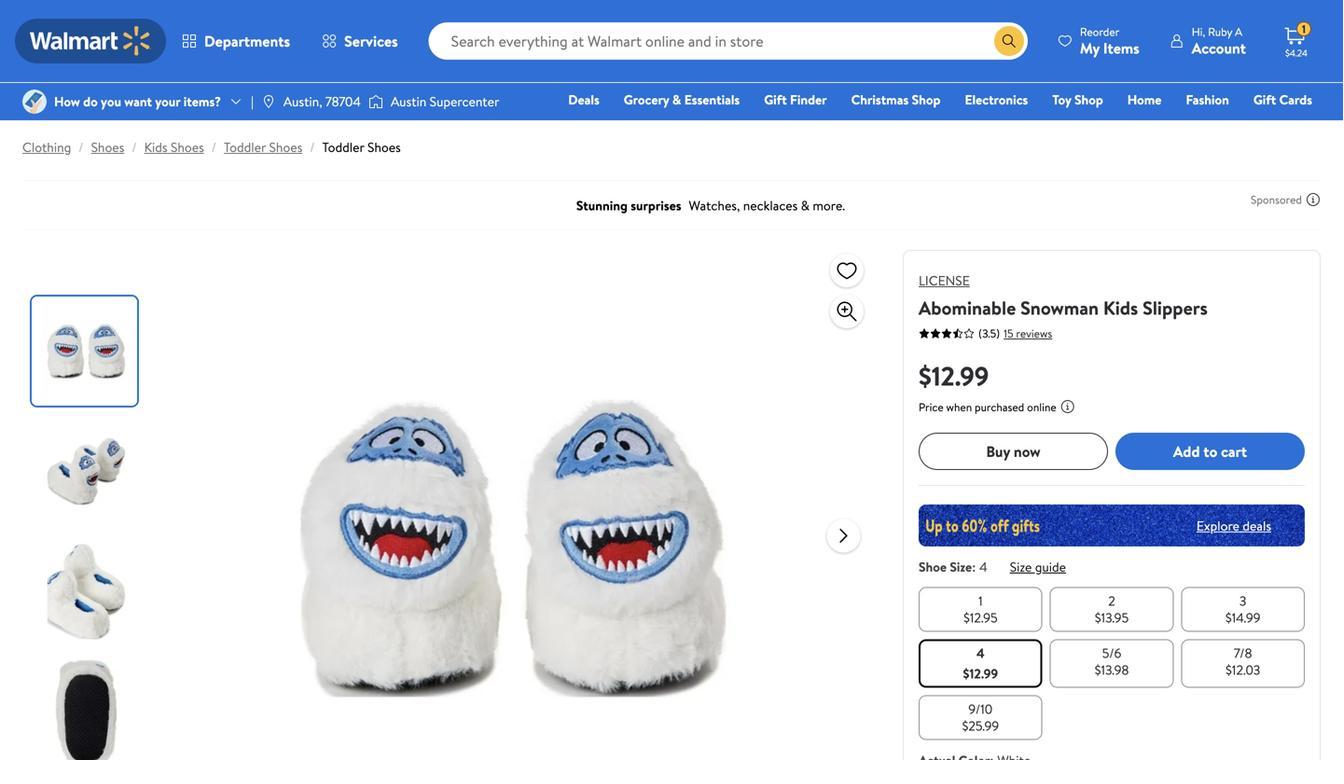 Task type: vqa. For each thing, say whether or not it's contained in the screenshot.
'Seths'
no



Task type: locate. For each thing, give the bounding box(es) containing it.
shoes down items?
[[171, 138, 204, 156]]

/ down austin,
[[310, 138, 315, 156]]

0 horizontal spatial 1
[[978, 592, 983, 610]]

0 vertical spatial 1
[[1302, 21, 1306, 37]]

toddler shoes link down |
[[224, 138, 302, 156]]

kids down your
[[144, 138, 168, 156]]

1 horizontal spatial toddler shoes link
[[322, 138, 401, 156]]

price
[[919, 399, 944, 415]]

license
[[919, 271, 970, 290]]

0 horizontal spatial size
[[950, 558, 972, 576]]

essentials
[[684, 90, 740, 109]]

grocery
[[624, 90, 669, 109]]

1 horizontal spatial 1
[[1302, 21, 1306, 37]]

1 shop from the left
[[912, 90, 940, 109]]

1 down shoe size : 4 on the bottom right of the page
[[978, 592, 983, 610]]

austin
[[391, 92, 426, 110]]

2 shoes from the left
[[171, 138, 204, 156]]

shoes
[[91, 138, 124, 156], [171, 138, 204, 156], [269, 138, 302, 156], [367, 138, 401, 156]]

walmart image
[[30, 26, 151, 56]]

explore deals
[[1196, 516, 1271, 535]]

shoes down austin
[[367, 138, 401, 156]]

2 / from the left
[[132, 138, 137, 156]]

$13.95
[[1095, 609, 1129, 627]]

1 $12.95
[[963, 592, 998, 627]]

 image
[[22, 90, 47, 114]]

toddler down '78704'
[[322, 138, 364, 156]]

add to cart button
[[1115, 433, 1305, 470]]

 image
[[368, 92, 383, 111], [261, 94, 276, 109]]

price when purchased online
[[919, 399, 1056, 415]]

9/10
[[968, 700, 993, 718]]

license link
[[919, 271, 970, 290]]

online
[[1027, 399, 1056, 415]]

deals
[[1243, 516, 1271, 535]]

abominable
[[919, 295, 1016, 321]]

4 down $12.95
[[976, 644, 985, 662]]

home link
[[1119, 90, 1170, 110]]

$12.99 inside "shoe size" list
[[963, 665, 998, 683]]

your
[[155, 92, 180, 110]]

toddler down |
[[224, 138, 266, 156]]

finder
[[790, 90, 827, 109]]

4
[[979, 558, 987, 576], [976, 644, 985, 662]]

when
[[946, 399, 972, 415]]

you
[[101, 92, 121, 110]]

0 horizontal spatial shop
[[912, 90, 940, 109]]

$12.95
[[963, 609, 998, 627]]

electronics link
[[956, 90, 1036, 110]]

departments
[[204, 31, 290, 51]]

 image for austin supercenter
[[368, 92, 383, 111]]

ruby
[[1208, 24, 1232, 40]]

1
[[1302, 21, 1306, 37], [978, 592, 983, 610]]

1 vertical spatial kids
[[1103, 295, 1138, 321]]

purchased
[[975, 399, 1024, 415]]

2
[[1108, 592, 1115, 610]]

toy shop link
[[1044, 90, 1111, 110]]

$12.99
[[919, 358, 989, 394], [963, 665, 998, 683]]

shop right the christmas
[[912, 90, 940, 109]]

snowman
[[1020, 295, 1099, 321]]

size right shoe
[[950, 558, 972, 576]]

5/6 $13.98
[[1095, 644, 1129, 679]]

shoes down you
[[91, 138, 124, 156]]

gift
[[764, 90, 787, 109], [1253, 90, 1276, 109]]

christmas shop link
[[843, 90, 949, 110]]

shop for toy shop
[[1074, 90, 1103, 109]]

registry
[[1097, 117, 1145, 135]]

/ left the shoes link on the top of the page
[[79, 138, 84, 156]]

 image right '78704'
[[368, 92, 383, 111]]

shoes down austin,
[[269, 138, 302, 156]]

1 horizontal spatial gift
[[1253, 90, 1276, 109]]

1 horizontal spatial toddler
[[322, 138, 364, 156]]

toddler shoes link down '78704'
[[322, 138, 401, 156]]

add to favorites list, abominable snowman kids slippers image
[[836, 259, 858, 282]]

size
[[950, 558, 972, 576], [1010, 558, 1032, 576]]

0 horizontal spatial kids
[[144, 138, 168, 156]]

size left guide
[[1010, 558, 1032, 576]]

1 up $4.24
[[1302, 21, 1306, 37]]

grocery & essentials
[[624, 90, 740, 109]]

(3.5) 15 reviews
[[978, 325, 1052, 341]]

1 vertical spatial 4
[[976, 644, 985, 662]]

kids left slippers
[[1103, 295, 1138, 321]]

2 gift from the left
[[1253, 90, 1276, 109]]

services
[[344, 31, 398, 51]]

toddler
[[224, 138, 266, 156], [322, 138, 364, 156]]

/
[[79, 138, 84, 156], [132, 138, 137, 156], [211, 138, 216, 156], [310, 138, 315, 156]]

explore deals link
[[1189, 509, 1279, 542]]

shop right toy
[[1074, 90, 1103, 109]]

$12.99 up when
[[919, 358, 989, 394]]

0 horizontal spatial toddler
[[224, 138, 266, 156]]

buy
[[986, 441, 1010, 461]]

4 right :
[[979, 558, 987, 576]]

gift cards registry
[[1097, 90, 1312, 135]]

/ right the shoes link on the top of the page
[[132, 138, 137, 156]]

abominable snowman kids slippers - image 1 of 4 image
[[32, 297, 141, 406]]

1 inside 1 $12.95
[[978, 592, 983, 610]]

a
[[1235, 24, 1242, 40]]

1 vertical spatial $12.99
[[963, 665, 998, 683]]

search icon image
[[1002, 34, 1016, 48]]

78704
[[325, 92, 361, 110]]

2 toddler from the left
[[322, 138, 364, 156]]

gift inside gift cards registry
[[1253, 90, 1276, 109]]

walmart+
[[1257, 117, 1312, 135]]

/ right kids shoes link
[[211, 138, 216, 156]]

(3.5)
[[978, 325, 1000, 341]]

15
[[1004, 325, 1013, 341]]

1 vertical spatial 1
[[978, 592, 983, 610]]

add
[[1173, 441, 1200, 461]]

cart
[[1221, 441, 1247, 461]]

austin supercenter
[[391, 92, 499, 110]]

toddler shoes link
[[224, 138, 302, 156], [322, 138, 401, 156]]

gift finder link
[[756, 90, 835, 110]]

4 inside 4 $12.99
[[976, 644, 985, 662]]

$4.24
[[1285, 47, 1308, 59]]

4 / from the left
[[310, 138, 315, 156]]

1 horizontal spatial shop
[[1074, 90, 1103, 109]]

gift for cards
[[1253, 90, 1276, 109]]

abominable snowman kids slippers image
[[215, 250, 812, 760]]

1 for 1
[[1302, 21, 1306, 37]]

0 horizontal spatial toddler shoes link
[[224, 138, 302, 156]]

2 shop from the left
[[1074, 90, 1103, 109]]

0 vertical spatial kids
[[144, 138, 168, 156]]

0 horizontal spatial gift
[[764, 90, 787, 109]]

1 horizontal spatial  image
[[368, 92, 383, 111]]

supercenter
[[430, 92, 499, 110]]

3 $14.99
[[1225, 592, 1260, 627]]

$12.99 up 9/10
[[963, 665, 998, 683]]

austin,
[[283, 92, 322, 110]]

gift left 'cards'
[[1253, 90, 1276, 109]]

|
[[251, 92, 254, 110]]

0 horizontal spatial  image
[[261, 94, 276, 109]]

9/10 $25.99
[[962, 700, 999, 735]]

3 / from the left
[[211, 138, 216, 156]]

1 horizontal spatial kids
[[1103, 295, 1138, 321]]

 image right |
[[261, 94, 276, 109]]

gift left finder
[[764, 90, 787, 109]]

1 gift from the left
[[764, 90, 787, 109]]

kids inside license abominable snowman kids slippers
[[1103, 295, 1138, 321]]

do
[[83, 92, 98, 110]]

1 horizontal spatial size
[[1010, 558, 1032, 576]]

size guide
[[1010, 558, 1066, 576]]

gift for finder
[[764, 90, 787, 109]]



Task type: describe. For each thing, give the bounding box(es) containing it.
up to sixty percent off deals. shop now. image
[[919, 505, 1305, 547]]

0 vertical spatial 4
[[979, 558, 987, 576]]

explore
[[1196, 516, 1239, 535]]

reviews
[[1016, 325, 1052, 341]]

home
[[1127, 90, 1162, 109]]

license abominable snowman kids slippers
[[919, 271, 1208, 321]]

walmart+ link
[[1248, 116, 1321, 136]]

austin, 78704
[[283, 92, 361, 110]]

$13.98
[[1095, 661, 1129, 679]]

1 size from the left
[[950, 558, 972, 576]]

$12.03
[[1226, 661, 1260, 679]]

&
[[672, 90, 681, 109]]

abominable snowman kids slippers - image 4 of 4 image
[[32, 658, 141, 760]]

1 for 1 $12.95
[[978, 592, 983, 610]]

items?
[[183, 92, 221, 110]]

clothing link
[[22, 138, 71, 156]]

slippers
[[1143, 295, 1208, 321]]

next media item image
[[832, 525, 855, 547]]

one debit link
[[1161, 116, 1241, 136]]

size guide button
[[1010, 558, 1066, 576]]

2 $13.95
[[1095, 592, 1129, 627]]

buy now
[[986, 441, 1041, 461]]

registry link
[[1089, 116, 1153, 136]]

$25.99
[[962, 717, 999, 735]]

:
[[972, 558, 976, 576]]

0 vertical spatial $12.99
[[919, 358, 989, 394]]

one debit
[[1169, 117, 1232, 135]]

electronics
[[965, 90, 1028, 109]]

my
[[1080, 38, 1100, 58]]

christmas shop
[[851, 90, 940, 109]]

7/8 $12.03
[[1226, 644, 1260, 679]]

account
[[1192, 38, 1246, 58]]

shoes link
[[91, 138, 124, 156]]

how
[[54, 92, 80, 110]]

christmas
[[851, 90, 909, 109]]

Search search field
[[429, 22, 1028, 60]]

hi, ruby a account
[[1192, 24, 1246, 58]]

3 shoes from the left
[[269, 138, 302, 156]]

fashion link
[[1177, 90, 1237, 110]]

5/6
[[1102, 644, 1121, 662]]

fashion
[[1186, 90, 1229, 109]]

toy shop
[[1052, 90, 1103, 109]]

abominable snowman kids slippers - image 2 of 4 image
[[32, 417, 141, 526]]

cards
[[1279, 90, 1312, 109]]

now
[[1014, 441, 1041, 461]]

deals
[[568, 90, 599, 109]]

reorder
[[1080, 24, 1119, 40]]

debit
[[1200, 117, 1232, 135]]

3
[[1239, 592, 1246, 610]]

shoe size : 4
[[919, 558, 987, 576]]

ad disclaimer and feedback image
[[1306, 192, 1321, 207]]

abominable snowman kids slippers - image 3 of 4 image
[[32, 537, 141, 646]]

zoom image modal image
[[836, 300, 858, 323]]

shop for christmas shop
[[912, 90, 940, 109]]

items
[[1103, 38, 1139, 58]]

shoe size list
[[915, 583, 1309, 744]]

sponsored
[[1251, 192, 1302, 208]]

departments button
[[166, 19, 306, 63]]

2 toddler shoes link from the left
[[322, 138, 401, 156]]

clothing
[[22, 138, 71, 156]]

reorder my items
[[1080, 24, 1139, 58]]

$14.99
[[1225, 609, 1260, 627]]

2 size from the left
[[1010, 558, 1032, 576]]

1 / from the left
[[79, 138, 84, 156]]

7/8
[[1234, 644, 1252, 662]]

gift cards link
[[1245, 90, 1321, 110]]

buy now button
[[919, 433, 1108, 470]]

hi,
[[1192, 24, 1205, 40]]

legal information image
[[1060, 399, 1075, 414]]

1 toddler from the left
[[224, 138, 266, 156]]

1 shoes from the left
[[91, 138, 124, 156]]

toy
[[1052, 90, 1071, 109]]

15 reviews link
[[1000, 325, 1052, 341]]

to
[[1203, 441, 1217, 461]]

 image for austin, 78704
[[261, 94, 276, 109]]

shoe
[[919, 558, 947, 576]]

kids shoes link
[[144, 138, 204, 156]]

add to cart
[[1173, 441, 1247, 461]]

how do you want your items?
[[54, 92, 221, 110]]

1 toddler shoes link from the left
[[224, 138, 302, 156]]

guide
[[1035, 558, 1066, 576]]

Walmart Site-Wide search field
[[429, 22, 1028, 60]]

want
[[124, 92, 152, 110]]

4 $12.99
[[963, 644, 998, 683]]

one
[[1169, 117, 1197, 135]]

4 shoes from the left
[[367, 138, 401, 156]]

services button
[[306, 19, 414, 63]]

gift finder
[[764, 90, 827, 109]]



